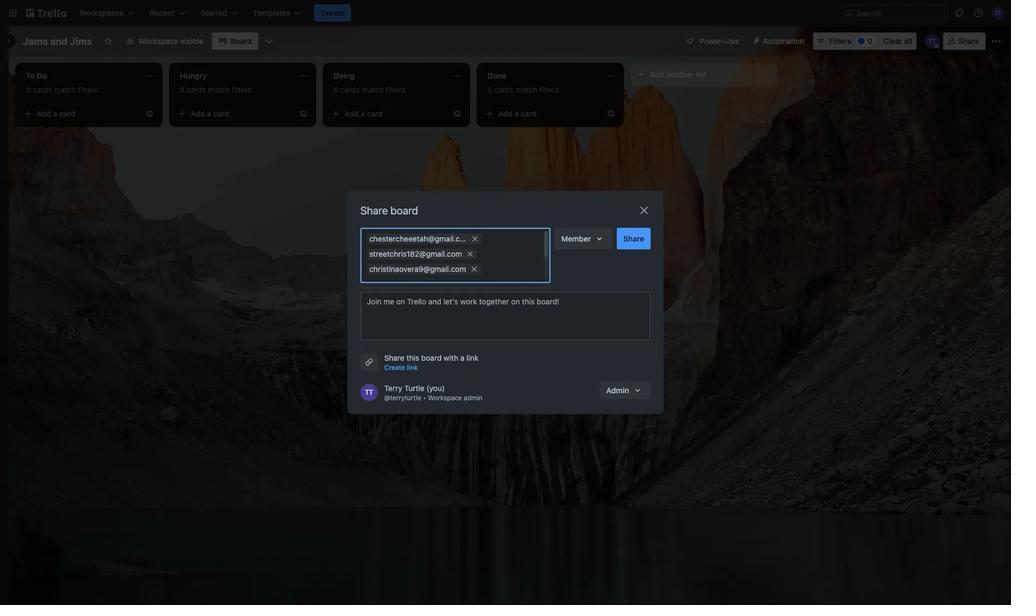 Task type: vqa. For each thing, say whether or not it's contained in the screenshot.
bottommost on-
no



Task type: describe. For each thing, give the bounding box(es) containing it.
add a card button for 3rd create from template… image from left
[[327, 105, 449, 122]]

0 horizontal spatial terry turtle (terryturtle) image
[[361, 384, 378, 401]]

0 horizontal spatial board
[[391, 204, 418, 217]]

visible
[[181, 37, 203, 46]]

create inside 'share this board with a link create link'
[[384, 364, 405, 371]]

board inside 'share this board with a link create link'
[[421, 353, 442, 362]]

add another list
[[650, 70, 707, 79]]

add another list button
[[631, 63, 778, 87]]

add a card for 3rd create from template… image from left
[[345, 109, 383, 118]]

1 cards from the left
[[33, 85, 52, 94]]

Search field
[[853, 5, 948, 21]]

all
[[905, 37, 913, 46]]

clear all
[[884, 37, 913, 46]]

terry
[[384, 384, 402, 393]]

and
[[50, 35, 68, 47]]

share board
[[361, 204, 418, 217]]

a for 2nd create from template… image from right the add a card button
[[207, 109, 211, 118]]

share this board with a link create link
[[384, 353, 479, 371]]

with
[[444, 353, 458, 362]]

share inside 'share this board with a link create link'
[[384, 353, 405, 362]]

primary element
[[0, 0, 1011, 26]]

share left show menu icon
[[959, 37, 980, 46]]

match for the add a card button corresponding to 3rd create from template… image from left
[[362, 85, 384, 94]]

0 cards match filters for 2nd create from template… image from right
[[180, 85, 252, 94]]

4 cards from the left
[[494, 85, 514, 94]]

turtle
[[404, 384, 425, 393]]

board link
[[212, 33, 258, 50]]

ups
[[725, 37, 740, 46]]

share up chestercheeetah@gmail.com on the top left
[[361, 204, 388, 217]]

automation button
[[748, 33, 811, 50]]

create inside button
[[321, 8, 345, 17]]

match for the add a card button related to third create from template… image from the right
[[54, 85, 76, 94]]

a inside 'share this board with a link create link'
[[461, 353, 465, 362]]

workspace inside terry turtle (you) @terryturtle • workspace admin
[[428, 394, 462, 402]]

create from template… image
[[607, 109, 615, 118]]

•
[[423, 394, 426, 402]]

admin
[[607, 386, 629, 395]]

create button
[[314, 4, 351, 22]]

1 horizontal spatial share button
[[944, 33, 986, 50]]

0 cards match filters for third create from template… image from the right
[[26, 85, 98, 94]]

3 cards from the left
[[340, 85, 360, 94]]

close image
[[638, 204, 651, 217]]

a for the add a card button associated with create from template… icon
[[515, 109, 519, 118]]

workspace visible button
[[119, 33, 210, 50]]

card for the add a card button corresponding to 3rd create from template… image from left
[[367, 109, 383, 118]]

add for the add a card button corresponding to 3rd create from template… image from left
[[345, 109, 359, 118]]

open information menu image
[[974, 8, 984, 18]]

share down close icon
[[624, 234, 644, 243]]

add for the add a card button associated with create from template… icon
[[498, 109, 513, 118]]

add a card button for create from template… icon
[[481, 105, 602, 122]]

list
[[696, 70, 707, 79]]

power-
[[700, 37, 725, 46]]



Task type: locate. For each thing, give the bounding box(es) containing it.
0 horizontal spatial create from template… image
[[145, 109, 154, 118]]

switch to… image
[[8, 8, 18, 18]]

add a card button for 2nd create from template… image from right
[[173, 105, 295, 122]]

filters for 2nd create from template… image from right the add a card button
[[232, 85, 252, 94]]

Board name text field
[[17, 33, 97, 50]]

3 add a card button from the left
[[327, 105, 449, 122]]

0 cards match filters for 3rd create from template… image from left
[[334, 85, 406, 94]]

4 match from the left
[[516, 85, 538, 94]]

show menu image
[[991, 36, 1002, 47]]

0 horizontal spatial workspace
[[139, 37, 179, 46]]

0 vertical spatial create
[[321, 8, 345, 17]]

create link button
[[384, 362, 418, 373]]

add for 2nd create from template… image from right the add a card button
[[191, 109, 205, 118]]

1 horizontal spatial create
[[384, 364, 405, 371]]

1 horizontal spatial link
[[467, 353, 479, 362]]

2 cards from the left
[[187, 85, 206, 94]]

0 vertical spatial share button
[[944, 33, 986, 50]]

jams
[[23, 35, 48, 47]]

0
[[868, 37, 873, 46], [26, 85, 31, 94], [180, 85, 185, 94], [334, 85, 338, 94], [488, 85, 492, 94]]

add a card for third create from template… image from the right
[[37, 109, 75, 118]]

workspace left 'visible'
[[139, 37, 179, 46]]

filters
[[78, 85, 98, 94], [232, 85, 252, 94], [386, 85, 406, 94], [540, 85, 559, 94]]

jims
[[70, 35, 92, 47]]

3 match from the left
[[362, 85, 384, 94]]

create from template… image
[[145, 109, 154, 118], [299, 109, 308, 118], [453, 109, 462, 118]]

board
[[391, 204, 418, 217], [421, 353, 442, 362]]

another
[[666, 70, 694, 79]]

0 vertical spatial workspace
[[139, 37, 179, 46]]

add a card button for third create from template… image from the right
[[20, 105, 141, 122]]

2 filters from the left
[[232, 85, 252, 94]]

1 horizontal spatial terry turtle (terryturtle) image
[[925, 34, 940, 49]]

power-ups button
[[678, 33, 746, 50]]

2 0 cards match filters from the left
[[180, 85, 252, 94]]

card for the add a card button related to third create from template… image from the right
[[59, 109, 75, 118]]

terry turtle (terryturtle) image
[[925, 34, 940, 49], [361, 384, 378, 401]]

1 card from the left
[[59, 109, 75, 118]]

1 vertical spatial terry turtle (terryturtle) image
[[361, 384, 378, 401]]

board right this
[[421, 353, 442, 362]]

create
[[321, 8, 345, 17], [384, 364, 405, 371]]

filters
[[830, 37, 852, 46]]

link
[[467, 353, 479, 362], [407, 364, 418, 371]]

0 vertical spatial link
[[467, 353, 479, 362]]

terry turtle (you) @terryturtle • workspace admin
[[384, 384, 483, 402]]

card for the add a card button associated with create from template… icon
[[521, 109, 537, 118]]

3 0 cards match filters from the left
[[334, 85, 406, 94]]

chestercheeetah@gmail.com
[[369, 234, 471, 243]]

1 vertical spatial share button
[[617, 228, 651, 249]]

2 add a card from the left
[[191, 109, 229, 118]]

workspace inside button
[[139, 37, 179, 46]]

match for 2nd create from template… image from right the add a card button
[[208, 85, 230, 94]]

@terryturtle
[[384, 394, 421, 402]]

1 vertical spatial create
[[384, 364, 405, 371]]

board up chestercheeetah@gmail.com on the top left
[[391, 204, 418, 217]]

1 add a card button from the left
[[20, 105, 141, 122]]

link down this
[[407, 364, 418, 371]]

1 0 cards match filters from the left
[[26, 85, 98, 94]]

christinaovera9@gmail.com
[[369, 264, 466, 273]]

1 create from template… image from the left
[[145, 109, 154, 118]]

1 vertical spatial link
[[407, 364, 418, 371]]

0 horizontal spatial share button
[[617, 228, 651, 249]]

power-ups
[[700, 37, 740, 46]]

customize views image
[[264, 36, 275, 47]]

jams and jims
[[23, 35, 92, 47]]

this
[[407, 353, 419, 362]]

0 for 3rd create from template… image from left
[[334, 85, 338, 94]]

0 for create from template… icon
[[488, 85, 492, 94]]

2 horizontal spatial create from template… image
[[453, 109, 462, 118]]

automation
[[763, 37, 805, 46]]

terry turtle (terryturtle) image right all
[[925, 34, 940, 49]]

2 create from template… image from the left
[[299, 109, 308, 118]]

add a card button
[[20, 105, 141, 122], [173, 105, 295, 122], [327, 105, 449, 122], [481, 105, 602, 122]]

filters for the add a card button associated with create from template… icon
[[540, 85, 559, 94]]

card for 2nd create from template… image from right the add a card button
[[213, 109, 229, 118]]

3 create from template… image from the left
[[453, 109, 462, 118]]

search image
[[845, 9, 853, 17]]

0 cards match filters for create from template… icon
[[488, 85, 559, 94]]

share
[[959, 37, 980, 46], [361, 204, 388, 217], [624, 234, 644, 243], [384, 353, 405, 362]]

Join me on Trello and let's work together on this board! text field
[[361, 292, 651, 341]]

1 horizontal spatial workspace
[[428, 394, 462, 402]]

add a card
[[37, 109, 75, 118], [191, 109, 229, 118], [345, 109, 383, 118], [498, 109, 537, 118]]

2 match from the left
[[208, 85, 230, 94]]

add a card for create from template… icon
[[498, 109, 537, 118]]

clear all button
[[879, 33, 917, 50]]

match for the add a card button associated with create from template… icon
[[516, 85, 538, 94]]

share button down 0 notifications image
[[944, 33, 986, 50]]

add for add another list button
[[650, 70, 664, 79]]

(you)
[[427, 384, 445, 393]]

4 filters from the left
[[540, 85, 559, 94]]

workspace visible
[[139, 37, 203, 46]]

0 vertical spatial terry turtle (terryturtle) image
[[925, 34, 940, 49]]

4 card from the left
[[521, 109, 537, 118]]

add
[[650, 70, 664, 79], [37, 109, 51, 118], [191, 109, 205, 118], [345, 109, 359, 118], [498, 109, 513, 118]]

terry turtle (terryturtle) image left terry
[[361, 384, 378, 401]]

board
[[231, 37, 252, 46]]

card
[[59, 109, 75, 118], [213, 109, 229, 118], [367, 109, 383, 118], [521, 109, 537, 118]]

a for the add a card button related to third create from template… image from the right
[[53, 109, 57, 118]]

2 card from the left
[[213, 109, 229, 118]]

4 add a card from the left
[[498, 109, 537, 118]]

4 add a card button from the left
[[481, 105, 602, 122]]

3 filters from the left
[[386, 85, 406, 94]]

member
[[562, 234, 591, 243]]

clear
[[884, 37, 903, 46]]

1 vertical spatial workspace
[[428, 394, 462, 402]]

3 card from the left
[[367, 109, 383, 118]]

3 add a card from the left
[[345, 109, 383, 118]]

filters for the add a card button corresponding to 3rd create from template… image from left
[[386, 85, 406, 94]]

0 cards match filters
[[26, 85, 98, 94], [180, 85, 252, 94], [334, 85, 406, 94], [488, 85, 559, 94]]

workspace
[[139, 37, 179, 46], [428, 394, 462, 402]]

sm image
[[748, 33, 763, 48]]

0 for 2nd create from template… image from right
[[180, 85, 185, 94]]

admin button
[[600, 382, 651, 399]]

share left this
[[384, 353, 405, 362]]

terry turtle (terryturtle) image
[[992, 7, 1005, 20]]

1 match from the left
[[54, 85, 76, 94]]

0 for third create from template… image from the right
[[26, 85, 31, 94]]

cards
[[33, 85, 52, 94], [187, 85, 206, 94], [340, 85, 360, 94], [494, 85, 514, 94]]

match
[[54, 85, 76, 94], [208, 85, 230, 94], [362, 85, 384, 94], [516, 85, 538, 94]]

1 vertical spatial board
[[421, 353, 442, 362]]

filters for the add a card button related to third create from template… image from the right
[[78, 85, 98, 94]]

a
[[53, 109, 57, 118], [207, 109, 211, 118], [361, 109, 365, 118], [515, 109, 519, 118], [461, 353, 465, 362]]

0 vertical spatial board
[[391, 204, 418, 217]]

2 add a card button from the left
[[173, 105, 295, 122]]

add a card for 2nd create from template… image from right
[[191, 109, 229, 118]]

link right with
[[467, 353, 479, 362]]

a for the add a card button corresponding to 3rd create from template… image from left
[[361, 109, 365, 118]]

1 horizontal spatial board
[[421, 353, 442, 362]]

4 0 cards match filters from the left
[[488, 85, 559, 94]]

1 filters from the left
[[78, 85, 98, 94]]

clarkrunnerman@gmail.com
[[369, 280, 467, 288]]

0 notifications image
[[953, 7, 966, 20]]

share button
[[944, 33, 986, 50], [617, 228, 651, 249]]

member button
[[555, 228, 613, 249]]

1 add a card from the left
[[37, 109, 75, 118]]

1 horizontal spatial create from template… image
[[299, 109, 308, 118]]

streetchris182@gmail.com
[[369, 249, 462, 258]]

0 horizontal spatial link
[[407, 364, 418, 371]]

add for the add a card button related to third create from template… image from the right
[[37, 109, 51, 118]]

share button down close icon
[[617, 228, 651, 249]]

0 horizontal spatial create
[[321, 8, 345, 17]]

workspace down '(you)'
[[428, 394, 462, 402]]

admin
[[464, 394, 483, 402]]

star or unstar board image
[[104, 37, 113, 46]]



